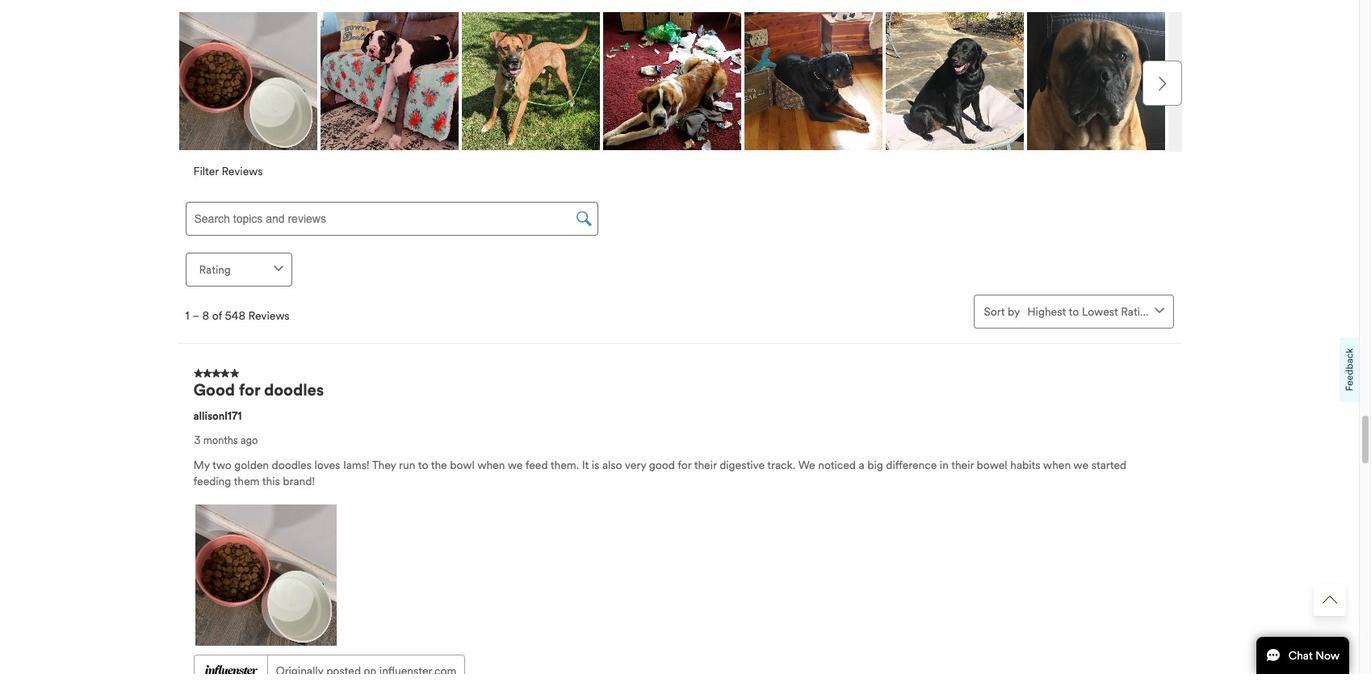 Task type: describe. For each thing, give the bounding box(es) containing it.
digestive
[[720, 459, 765, 472]]

brand!
[[283, 475, 315, 488]]

good
[[194, 380, 235, 400]]

3 months ago
[[194, 434, 258, 447]]

habits
[[1011, 459, 1041, 472]]

they
[[372, 459, 396, 472]]

them
[[234, 475, 260, 488]]

1
[[185, 310, 189, 324]]

1 – 8 of 548 reviews
[[185, 310, 290, 324]]

it
[[582, 459, 589, 472]]

scroll to top image
[[1323, 593, 1338, 608]]

in
[[940, 459, 949, 472]]

two
[[212, 459, 232, 472]]

iams!
[[343, 459, 370, 472]]

styled arrow button link
[[1315, 584, 1347, 616]]

my two golden doodles loves iams! they run to the bowl when we feed them. it is also very good for their digestive track. we noticed a big difference in their bowel habits when we started feeding them this brand!
[[194, 459, 1127, 488]]

2 we from the left
[[1074, 459, 1089, 472]]

to
[[418, 459, 429, 472]]

8
[[202, 310, 209, 324]]

2 when from the left
[[1044, 459, 1071, 472]]

a
[[859, 459, 865, 472]]

548
[[225, 310, 246, 324]]

–
[[192, 310, 200, 324]]

for inside the my two golden doodles loves iams! they run to the bowl when we feed them. it is also very good for their digestive track. we noticed a big difference in their bowel habits when we started feeding them this brand!
[[678, 459, 692, 472]]

0 vertical spatial reviews
[[222, 165, 263, 179]]

doodles inside the my two golden doodles loves iams! they run to the bowl when we feed them. it is also very good for their digestive track. we noticed a big difference in their bowel habits when we started feeding them this brand!
[[272, 459, 312, 472]]

this
[[262, 475, 280, 488]]

big
[[868, 459, 884, 472]]

golden
[[235, 459, 269, 472]]

0 vertical spatial for
[[239, 380, 260, 400]]

is
[[592, 459, 600, 472]]

good for doodles
[[194, 380, 324, 400]]

Search topics and reviews text field
[[185, 202, 598, 236]]

bowl
[[450, 459, 475, 472]]

bowel
[[977, 459, 1008, 472]]

also
[[603, 459, 623, 472]]

the
[[431, 459, 447, 472]]

my
[[194, 459, 210, 472]]

very
[[625, 459, 647, 472]]



Task type: locate. For each thing, give the bounding box(es) containing it.
1 vertical spatial reviews
[[249, 310, 290, 324]]

doodles right good
[[264, 380, 324, 400]]

1 vertical spatial for
[[678, 459, 692, 472]]

started
[[1092, 459, 1127, 472]]

when
[[478, 459, 505, 472], [1044, 459, 1071, 472]]

run
[[399, 459, 416, 472]]

None search field
[[185, 202, 598, 236]]

filter reviews
[[194, 165, 263, 179]]

their right in
[[952, 459, 974, 472]]

noticed
[[819, 459, 856, 472]]

1 when from the left
[[478, 459, 505, 472]]

reviews right filter
[[222, 165, 263, 179]]

1 horizontal spatial for
[[678, 459, 692, 472]]

reviews right 548
[[249, 310, 290, 324]]

their
[[695, 459, 717, 472], [952, 459, 974, 472]]

we
[[508, 459, 523, 472], [1074, 459, 1089, 472]]

1 their from the left
[[695, 459, 717, 472]]

we
[[799, 459, 816, 472]]

2 their from the left
[[952, 459, 974, 472]]

filter
[[194, 165, 219, 179]]

difference
[[887, 459, 937, 472]]

feeding
[[194, 475, 231, 488]]

when right bowl
[[478, 459, 505, 472]]

0 horizontal spatial when
[[478, 459, 505, 472]]

we left started
[[1074, 459, 1089, 472]]

track.
[[768, 459, 796, 472]]

0 horizontal spatial we
[[508, 459, 523, 472]]

1 horizontal spatial we
[[1074, 459, 1089, 472]]

of
[[212, 310, 222, 324]]

ago
[[241, 434, 258, 447]]

good
[[649, 459, 675, 472]]

doodles
[[264, 380, 324, 400], [272, 459, 312, 472]]

doodles up brand!
[[272, 459, 312, 472]]

for
[[239, 380, 260, 400], [678, 459, 692, 472]]

1 we from the left
[[508, 459, 523, 472]]

reviews
[[222, 165, 263, 179], [249, 310, 290, 324]]

months
[[203, 434, 238, 447]]

0 horizontal spatial their
[[695, 459, 717, 472]]

0 vertical spatial doodles
[[264, 380, 324, 400]]

1 vertical spatial doodles
[[272, 459, 312, 472]]

their left digestive at the right bottom of the page
[[695, 459, 717, 472]]

feed
[[526, 459, 548, 472]]

we left feed
[[508, 459, 523, 472]]

1 horizontal spatial when
[[1044, 459, 1071, 472]]

3
[[194, 434, 201, 447]]

them.
[[551, 459, 579, 472]]

when right habits
[[1044, 459, 1071, 472]]

0 horizontal spatial for
[[239, 380, 260, 400]]

1 horizontal spatial their
[[952, 459, 974, 472]]

loves
[[315, 459, 340, 472]]



Task type: vqa. For each thing, say whether or not it's contained in the screenshot.
big
yes



